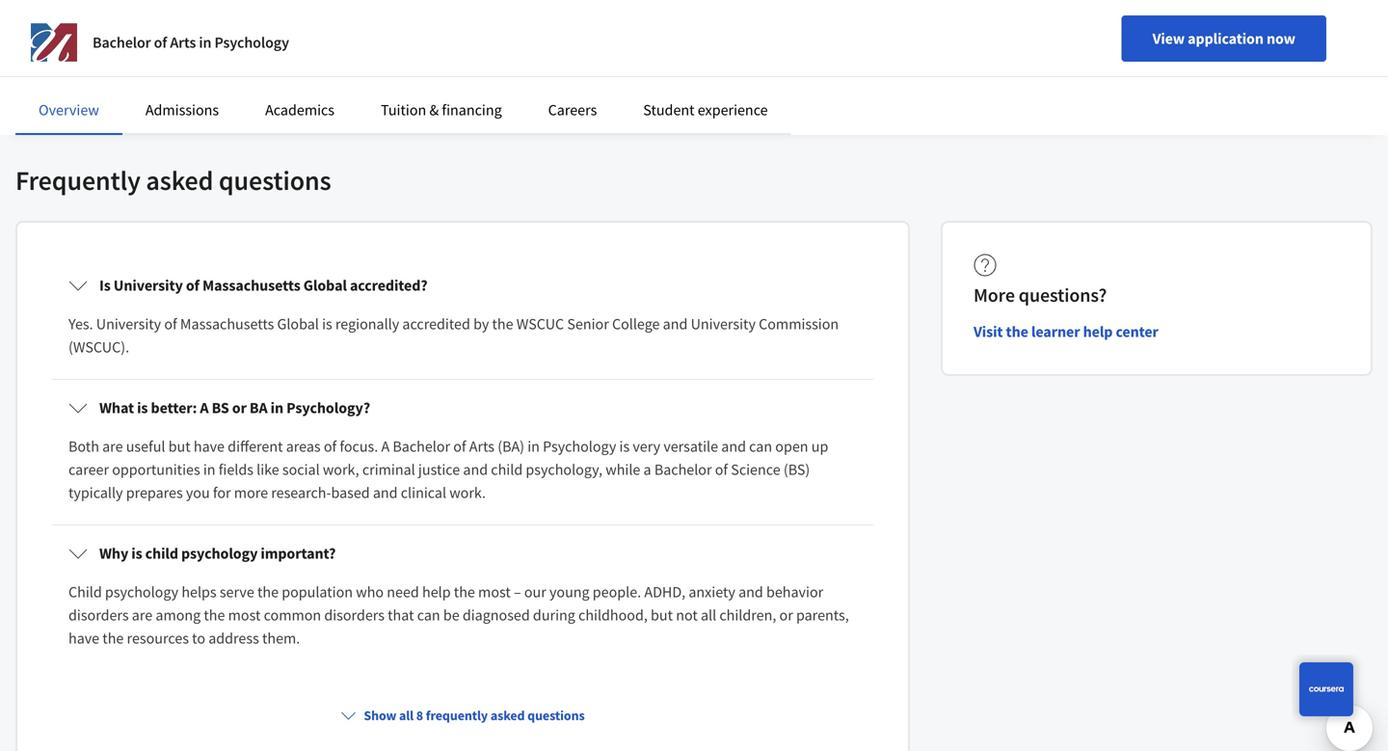 Task type: vqa. For each thing, say whether or not it's contained in the screenshot.
learn more LINK at the bottom
no



Task type: describe. For each thing, give the bounding box(es) containing it.
the right visit
[[1006, 322, 1028, 341]]

justice
[[418, 460, 460, 479]]

are inside the child psychology helps serve the population who need help the most – our young people. adhd, anxiety and behavior disorders are among the most common disorders that can be diagnosed during childhood, but not all children, or parents, have the resources to address them.
[[132, 605, 153, 625]]

commission
[[759, 314, 839, 334]]

the inside yes. university of massachusetts global is regionally accredited by the wscuc senior college and university commission (wscuc).
[[492, 314, 513, 334]]

work.
[[449, 483, 486, 502]]

view
[[1153, 29, 1185, 48]]

student experience link
[[643, 100, 768, 120]]

&
[[429, 100, 439, 120]]

and up science
[[721, 437, 746, 456]]

of up the admissions link
[[154, 33, 167, 52]]

overview link
[[39, 100, 99, 120]]

both
[[68, 437, 99, 456]]

overview
[[39, 100, 99, 120]]

adhd,
[[644, 582, 686, 602]]

in up you
[[203, 460, 216, 479]]

–
[[514, 582, 521, 602]]

social
[[282, 460, 320, 479]]

a
[[644, 460, 651, 479]]

childhood,
[[578, 605, 648, 625]]

the down helps
[[204, 605, 225, 625]]

by
[[473, 314, 489, 334]]

focus.
[[340, 437, 378, 456]]

of up justice
[[453, 437, 466, 456]]

or inside the child psychology helps serve the population who need help the most – our young people. adhd, anxiety and behavior disorders are among the most common disorders that can be diagnosed during childhood, but not all children, or parents, have the resources to address them.
[[780, 605, 793, 625]]

accredited?
[[350, 276, 428, 295]]

and inside the child psychology helps serve the population who need help the most – our young people. adhd, anxiety and behavior disorders are among the most common disorders that can be diagnosed during childhood, but not all children, or parents, have the resources to address them.
[[739, 582, 763, 602]]

tuition & financing link
[[381, 100, 502, 120]]

versatile
[[664, 437, 718, 456]]

who
[[356, 582, 384, 602]]

university left commission
[[691, 314, 756, 334]]

is university of massachusetts global accredited?
[[99, 276, 428, 295]]

serve
[[220, 582, 254, 602]]

global for accredited?
[[304, 276, 347, 295]]

tuition
[[381, 100, 426, 120]]

but inside the child psychology helps serve the population who need help the most – our young people. adhd, anxiety and behavior disorders are among the most common disorders that can be diagnosed during childhood, but not all children, or parents, have the resources to address them.
[[651, 605, 673, 625]]

1 disorders from the left
[[68, 605, 129, 625]]

frequently
[[426, 707, 488, 724]]

or inside dropdown button
[[232, 398, 247, 417]]

of up work,
[[324, 437, 337, 456]]

that
[[388, 605, 414, 625]]

more questions?
[[974, 283, 1107, 307]]

academics link
[[265, 100, 335, 120]]

people.
[[593, 582, 641, 602]]

show all 8 frequently asked questions button
[[333, 698, 593, 733]]

for
[[213, 483, 231, 502]]

based
[[331, 483, 370, 502]]

different
[[228, 437, 283, 456]]

in right (ba)
[[528, 437, 540, 456]]

child psychology helps serve the population who need help the most – our young people. adhd, anxiety and behavior disorders are among the most common disorders that can be diagnosed during childhood, but not all children, or parents, have the resources to address them.
[[68, 582, 849, 648]]

important?
[[261, 544, 336, 563]]

population
[[282, 582, 353, 602]]

tuition & financing
[[381, 100, 502, 120]]

massachusetts for is
[[180, 314, 274, 334]]

now
[[1267, 29, 1296, 48]]

0 vertical spatial questions
[[219, 163, 331, 197]]

in up admissions
[[199, 33, 212, 52]]

science
[[731, 460, 781, 479]]

more inside both are useful but have different areas of focus. a bachelor of arts (ba) in psychology is very versatile and can open up career opportunities in fields like social work, criminal justice and child psychology, while a bachelor of science (bs) typically prepares you for more research-based and clinical work.
[[234, 483, 268, 502]]

yes. university of massachusetts global is regionally accredited by the wscuc senior college and university commission (wscuc).
[[68, 314, 839, 357]]

is
[[99, 276, 111, 295]]

wscuc
[[517, 314, 564, 334]]

why is child psychology important? button
[[53, 526, 873, 580]]

0 horizontal spatial arts
[[170, 33, 196, 52]]

have inside the child psychology helps serve the population who need help the most – our young people. adhd, anxiety and behavior disorders are among the most common disorders that can be diagnosed during childhood, but not all children, or parents, have the resources to address them.
[[68, 629, 99, 648]]

bs
[[212, 398, 229, 417]]

fields
[[219, 460, 254, 479]]

the left resources
[[102, 629, 124, 648]]

massachusetts for accredited?
[[202, 276, 301, 295]]

learner
[[1031, 322, 1080, 341]]

show all 8 frequently asked questions
[[364, 707, 585, 724]]

useful
[[126, 437, 165, 456]]

psychology?
[[286, 398, 370, 417]]

accredited
[[402, 314, 470, 334]]

is inside both are useful but have different areas of focus. a bachelor of arts (ba) in psychology is very versatile and can open up career opportunities in fields like social work, criminal justice and child psychology, while a bachelor of science (bs) typically prepares you for more research-based and clinical work.
[[619, 437, 630, 456]]

address
[[208, 629, 259, 648]]

is right why
[[131, 544, 142, 563]]

2 horizontal spatial bachelor
[[654, 460, 712, 479]]

among
[[156, 605, 201, 625]]

helps
[[182, 582, 217, 602]]

are inside both are useful but have different areas of focus. a bachelor of arts (ba) in psychology is very versatile and can open up career opportunities in fields like social work, criminal justice and child psychology, while a bachelor of science (bs) typically prepares you for more research-based and clinical work.
[[102, 437, 123, 456]]

all inside dropdown button
[[399, 707, 414, 724]]

better:
[[151, 398, 197, 417]]

admissions
[[145, 100, 219, 120]]

what is better: a bs or ba in psychology? button
[[53, 381, 873, 435]]

psychology,
[[526, 460, 603, 479]]

1 horizontal spatial help
[[1083, 322, 1113, 341]]

areas
[[286, 437, 321, 456]]

children,
[[720, 605, 776, 625]]

clinical
[[401, 483, 446, 502]]

college
[[612, 314, 660, 334]]

them.
[[262, 629, 300, 648]]

the up be at the left bottom of the page
[[454, 582, 475, 602]]

a inside both are useful but have different areas of focus. a bachelor of arts (ba) in psychology is very versatile and can open up career opportunities in fields like social work, criminal justice and child psychology, while a bachelor of science (bs) typically prepares you for more research-based and clinical work.
[[381, 437, 390, 456]]

university for is
[[114, 276, 183, 295]]

application
[[1188, 29, 1264, 48]]



Task type: locate. For each thing, give the bounding box(es) containing it.
bachelor down versatile
[[654, 460, 712, 479]]

bachelor
[[93, 33, 151, 52], [393, 437, 450, 456], [654, 460, 712, 479]]

diagnosed
[[463, 605, 530, 625]]

show
[[364, 707, 397, 724]]

1 horizontal spatial psychology
[[543, 437, 616, 456]]

prepares
[[126, 483, 183, 502]]

arts left (ba)
[[469, 437, 495, 456]]

have up fields
[[194, 437, 225, 456]]

global inside yes. university of massachusetts global is regionally accredited by the wscuc senior college and university commission (wscuc).
[[277, 314, 319, 334]]

student
[[643, 100, 695, 120]]

1 vertical spatial psychology
[[543, 437, 616, 456]]

why
[[99, 544, 128, 563]]

0 horizontal spatial questions
[[219, 163, 331, 197]]

or
[[232, 398, 247, 417], [780, 605, 793, 625]]

1 vertical spatial psychology
[[105, 582, 178, 602]]

psychology up academics
[[214, 33, 289, 52]]

what
[[99, 398, 134, 417]]

2 disorders from the left
[[324, 605, 385, 625]]

1 vertical spatial most
[[228, 605, 261, 625]]

child down (ba)
[[491, 460, 523, 479]]

arts up admissions
[[170, 33, 196, 52]]

more
[[974, 283, 1015, 307]]

read more link up admissions
[[37, 0, 316, 40]]

most down serve
[[228, 605, 261, 625]]

is right what
[[137, 398, 148, 417]]

of inside dropdown button
[[186, 276, 199, 295]]

0 horizontal spatial bachelor
[[93, 33, 151, 52]]

psychology up psychology,
[[543, 437, 616, 456]]

global inside dropdown button
[[304, 276, 347, 295]]

opportunities
[[112, 460, 200, 479]]

0 horizontal spatial can
[[417, 605, 440, 625]]

0 horizontal spatial most
[[228, 605, 261, 625]]

bachelor of arts in psychology
[[93, 33, 289, 52]]

1 vertical spatial can
[[417, 605, 440, 625]]

but
[[168, 437, 191, 456], [651, 605, 673, 625]]

career
[[68, 460, 109, 479]]

like
[[257, 460, 279, 479]]

1 vertical spatial asked
[[491, 707, 525, 724]]

criminal
[[362, 460, 415, 479]]

0 horizontal spatial are
[[102, 437, 123, 456]]

most left –
[[478, 582, 511, 602]]

are right both
[[102, 437, 123, 456]]

not
[[676, 605, 698, 625]]

1 vertical spatial global
[[277, 314, 319, 334]]

0 vertical spatial all
[[701, 605, 716, 625]]

but inside both are useful but have different areas of focus. a bachelor of arts (ba) in psychology is very versatile and can open up career opportunities in fields like social work, criminal justice and child psychology, while a bachelor of science (bs) typically prepares you for more research-based and clinical work.
[[168, 437, 191, 456]]

1 horizontal spatial or
[[780, 605, 793, 625]]

admissions link
[[145, 100, 219, 120]]

university for yes.
[[96, 314, 161, 334]]

0 vertical spatial psychology
[[214, 33, 289, 52]]

read more link
[[37, 0, 316, 40], [37, 18, 109, 38]]

experience
[[698, 100, 768, 120]]

massachusetts inside yes. university of massachusetts global is regionally accredited by the wscuc senior college and university commission (wscuc).
[[180, 314, 274, 334]]

1 vertical spatial child
[[145, 544, 178, 563]]

1 horizontal spatial asked
[[491, 707, 525, 724]]

a inside dropdown button
[[200, 398, 209, 417]]

1 vertical spatial arts
[[469, 437, 495, 456]]

8
[[416, 707, 423, 724]]

0 horizontal spatial or
[[232, 398, 247, 417]]

have down child
[[68, 629, 99, 648]]

global for is
[[277, 314, 319, 334]]

questions inside dropdown button
[[528, 707, 585, 724]]

view application now button
[[1122, 15, 1327, 62]]

1 horizontal spatial are
[[132, 605, 153, 625]]

young
[[550, 582, 590, 602]]

of left science
[[715, 460, 728, 479]]

massachusetts inside is university of massachusetts global accredited? dropdown button
[[202, 276, 301, 295]]

0 horizontal spatial psychology
[[214, 33, 289, 52]]

can left be at the left bottom of the page
[[417, 605, 440, 625]]

bachelor right university of massachusetts global logo
[[93, 33, 151, 52]]

0 horizontal spatial child
[[145, 544, 178, 563]]

1 vertical spatial but
[[651, 605, 673, 625]]

the right by
[[492, 314, 513, 334]]

2 read more link from the top
[[37, 18, 109, 38]]

1 vertical spatial all
[[399, 707, 414, 724]]

0 vertical spatial help
[[1083, 322, 1113, 341]]

is inside yes. university of massachusetts global is regionally accredited by the wscuc senior college and university commission (wscuc).
[[322, 314, 332, 334]]

asked right frequently
[[491, 707, 525, 724]]

0 horizontal spatial help
[[422, 582, 451, 602]]

you
[[186, 483, 210, 502]]

1 horizontal spatial have
[[194, 437, 225, 456]]

0 vertical spatial global
[[304, 276, 347, 295]]

child
[[491, 460, 523, 479], [145, 544, 178, 563]]

child inside both are useful but have different areas of focus. a bachelor of arts (ba) in psychology is very versatile and can open up career opportunities in fields like social work, criminal justice and child psychology, while a bachelor of science (bs) typically prepares you for more research-based and clinical work.
[[491, 460, 523, 479]]

0 vertical spatial psychology
[[181, 544, 258, 563]]

parents,
[[796, 605, 849, 625]]

visit the learner help center link
[[974, 320, 1159, 343]]

student experience
[[643, 100, 768, 120]]

1 horizontal spatial a
[[381, 437, 390, 456]]

0 vertical spatial but
[[168, 437, 191, 456]]

1 horizontal spatial bachelor
[[393, 437, 450, 456]]

0 vertical spatial more
[[73, 18, 109, 38]]

is left regionally
[[322, 314, 332, 334]]

is university of massachusetts global accredited? button
[[53, 258, 873, 312]]

0 vertical spatial massachusetts
[[202, 276, 301, 295]]

1 horizontal spatial more
[[234, 483, 268, 502]]

be
[[443, 605, 460, 625]]

more right read at the left top of page
[[73, 18, 109, 38]]

a left bs
[[200, 398, 209, 417]]

behavior
[[766, 582, 824, 602]]

during
[[533, 605, 575, 625]]

0 horizontal spatial have
[[68, 629, 99, 648]]

disorders down the who
[[324, 605, 385, 625]]

resources
[[127, 629, 189, 648]]

0 vertical spatial asked
[[146, 163, 213, 197]]

help left center
[[1083, 322, 1113, 341]]

why is child psychology important?
[[99, 544, 336, 563]]

child inside why is child psychology important? dropdown button
[[145, 544, 178, 563]]

0 vertical spatial or
[[232, 398, 247, 417]]

and down criminal
[[373, 483, 398, 502]]

0 vertical spatial arts
[[170, 33, 196, 52]]

1 horizontal spatial can
[[749, 437, 772, 456]]

child
[[68, 582, 102, 602]]

and up work.
[[463, 460, 488, 479]]

of right is
[[186, 276, 199, 295]]

or down the behavior
[[780, 605, 793, 625]]

1 horizontal spatial arts
[[469, 437, 495, 456]]

0 vertical spatial a
[[200, 398, 209, 417]]

1 horizontal spatial child
[[491, 460, 523, 479]]

but down the adhd,
[[651, 605, 673, 625]]

read more link up overview link
[[37, 18, 109, 38]]

0 vertical spatial child
[[491, 460, 523, 479]]

and
[[663, 314, 688, 334], [721, 437, 746, 456], [463, 460, 488, 479], [373, 483, 398, 502], [739, 582, 763, 602]]

0 horizontal spatial more
[[73, 18, 109, 38]]

1 vertical spatial questions
[[528, 707, 585, 724]]

0 horizontal spatial all
[[399, 707, 414, 724]]

1 horizontal spatial all
[[701, 605, 716, 625]]

the
[[492, 314, 513, 334], [1006, 322, 1028, 341], [257, 582, 279, 602], [454, 582, 475, 602], [204, 605, 225, 625], [102, 629, 124, 648]]

asked down admissions
[[146, 163, 213, 197]]

global up regionally
[[304, 276, 347, 295]]

of
[[154, 33, 167, 52], [186, 276, 199, 295], [164, 314, 177, 334], [324, 437, 337, 456], [453, 437, 466, 456], [715, 460, 728, 479]]

psychology inside the child psychology helps serve the population who need help the most – our young people. adhd, anxiety and behavior disorders are among the most common disorders that can be diagnosed during childhood, but not all children, or parents, have the resources to address them.
[[105, 582, 178, 602]]

can inside the child psychology helps serve the population who need help the most – our young people. adhd, anxiety and behavior disorders are among the most common disorders that can be diagnosed during childhood, but not all children, or parents, have the resources to address them.
[[417, 605, 440, 625]]

psychology up serve
[[181, 544, 258, 563]]

global
[[304, 276, 347, 295], [277, 314, 319, 334]]

help up be at the left bottom of the page
[[422, 582, 451, 602]]

disorders down child
[[68, 605, 129, 625]]

(wscuc).
[[68, 337, 129, 357]]

0 vertical spatial can
[[749, 437, 772, 456]]

in inside dropdown button
[[271, 398, 283, 417]]

a
[[200, 398, 209, 417], [381, 437, 390, 456]]

ba
[[250, 398, 268, 417]]

1 horizontal spatial questions
[[528, 707, 585, 724]]

0 horizontal spatial but
[[168, 437, 191, 456]]

a up criminal
[[381, 437, 390, 456]]

0 vertical spatial bachelor
[[93, 33, 151, 52]]

frequently asked questions
[[15, 163, 331, 197]]

regionally
[[335, 314, 399, 334]]

have inside both are useful but have different areas of focus. a bachelor of arts (ba) in psychology is very versatile and can open up career opportunities in fields like social work, criminal justice and child psychology, while a bachelor of science (bs) typically prepares you for more research-based and clinical work.
[[194, 437, 225, 456]]

bachelor up justice
[[393, 437, 450, 456]]

frequently
[[15, 163, 141, 197]]

help inside the child psychology helps serve the population who need help the most – our young people. adhd, anxiety and behavior disorders are among the most common disorders that can be diagnosed during childhood, but not all children, or parents, have the resources to address them.
[[422, 582, 451, 602]]

university inside dropdown button
[[114, 276, 183, 295]]

1 horizontal spatial but
[[651, 605, 673, 625]]

senior
[[567, 314, 609, 334]]

global down is university of massachusetts global accredited? on the left of page
[[277, 314, 319, 334]]

can
[[749, 437, 772, 456], [417, 605, 440, 625]]

and inside yes. university of massachusetts global is regionally accredited by the wscuc senior college and university commission (wscuc).
[[663, 314, 688, 334]]

2 vertical spatial bachelor
[[654, 460, 712, 479]]

can up science
[[749, 437, 772, 456]]

work,
[[323, 460, 359, 479]]

read
[[37, 18, 70, 38]]

0 vertical spatial have
[[194, 437, 225, 456]]

1 vertical spatial are
[[132, 605, 153, 625]]

0 horizontal spatial a
[[200, 398, 209, 417]]

0 horizontal spatial disorders
[[68, 605, 129, 625]]

are up resources
[[132, 605, 153, 625]]

visit the learner help center
[[974, 322, 1159, 341]]

or right bs
[[232, 398, 247, 417]]

of inside yes. university of massachusetts global is regionally accredited by the wscuc senior college and university commission (wscuc).
[[164, 314, 177, 334]]

0 horizontal spatial psychology
[[105, 582, 178, 602]]

1 horizontal spatial most
[[478, 582, 511, 602]]

open
[[775, 437, 808, 456]]

psychology up among
[[105, 582, 178, 602]]

very
[[633, 437, 661, 456]]

most
[[478, 582, 511, 602], [228, 605, 261, 625]]

1 vertical spatial more
[[234, 483, 268, 502]]

help
[[1083, 322, 1113, 341], [422, 582, 451, 602]]

collapsed list
[[48, 254, 877, 675]]

1 vertical spatial bachelor
[[393, 437, 450, 456]]

1 vertical spatial help
[[422, 582, 451, 602]]

all right the not
[[701, 605, 716, 625]]

academics
[[265, 100, 335, 120]]

psychology inside why is child psychology important? dropdown button
[[181, 544, 258, 563]]

all left 8
[[399, 707, 414, 724]]

1 vertical spatial a
[[381, 437, 390, 456]]

typically
[[68, 483, 123, 502]]

child right why
[[145, 544, 178, 563]]

and right college
[[663, 314, 688, 334]]

1 vertical spatial massachusetts
[[180, 314, 274, 334]]

massachusetts
[[202, 276, 301, 295], [180, 314, 274, 334]]

all inside the child psychology helps serve the population who need help the most – our young people. adhd, anxiety and behavior disorders are among the most common disorders that can be diagnosed during childhood, but not all children, or parents, have the resources to address them.
[[701, 605, 716, 625]]

anxiety
[[689, 582, 736, 602]]

of up better:
[[164, 314, 177, 334]]

university up (wscuc). at the left top
[[96, 314, 161, 334]]

psychology inside both are useful but have different areas of focus. a bachelor of arts (ba) in psychology is very versatile and can open up career opportunities in fields like social work, criminal justice and child psychology, while a bachelor of science (bs) typically prepares you for more research-based and clinical work.
[[543, 437, 616, 456]]

is left 'very'
[[619, 437, 630, 456]]

both are useful but have different areas of focus. a bachelor of arts (ba) in psychology is very versatile and can open up career opportunities in fields like social work, criminal justice and child psychology, while a bachelor of science (bs) typically prepares you for more research-based and clinical work.
[[68, 437, 828, 502]]

0 vertical spatial most
[[478, 582, 511, 602]]

questions?
[[1019, 283, 1107, 307]]

but up opportunities
[[168, 437, 191, 456]]

1 horizontal spatial psychology
[[181, 544, 258, 563]]

1 horizontal spatial disorders
[[324, 605, 385, 625]]

arts inside both are useful but have different areas of focus. a bachelor of arts (ba) in psychology is very versatile and can open up career opportunities in fields like social work, criminal justice and child psychology, while a bachelor of science (bs) typically prepares you for more research-based and clinical work.
[[469, 437, 495, 456]]

1 vertical spatial or
[[780, 605, 793, 625]]

disorders
[[68, 605, 129, 625], [324, 605, 385, 625]]

view application now
[[1153, 29, 1296, 48]]

0 horizontal spatial asked
[[146, 163, 213, 197]]

the right serve
[[257, 582, 279, 602]]

is
[[322, 314, 332, 334], [137, 398, 148, 417], [619, 437, 630, 456], [131, 544, 142, 563]]

0 vertical spatial are
[[102, 437, 123, 456]]

1 vertical spatial have
[[68, 629, 99, 648]]

more down fields
[[234, 483, 268, 502]]

1 read more link from the top
[[37, 0, 316, 40]]

in
[[199, 33, 212, 52], [271, 398, 283, 417], [528, 437, 540, 456], [203, 460, 216, 479]]

and up children, at the right bottom of page
[[739, 582, 763, 602]]

asked inside dropdown button
[[491, 707, 525, 724]]

asked
[[146, 163, 213, 197], [491, 707, 525, 724]]

university right is
[[114, 276, 183, 295]]

our
[[524, 582, 546, 602]]

need
[[387, 582, 419, 602]]

common
[[264, 605, 321, 625]]

in right ba
[[271, 398, 283, 417]]

can inside both are useful but have different areas of focus. a bachelor of arts (ba) in psychology is very versatile and can open up career opportunities in fields like social work, criminal justice and child psychology, while a bachelor of science (bs) typically prepares you for more research-based and clinical work.
[[749, 437, 772, 456]]

what is better: a bs or ba in psychology?
[[99, 398, 370, 417]]

visit
[[974, 322, 1003, 341]]

university of massachusetts global logo image
[[31, 19, 77, 66]]

(ba)
[[498, 437, 524, 456]]

research-
[[271, 483, 331, 502]]

careers link
[[548, 100, 597, 120]]



